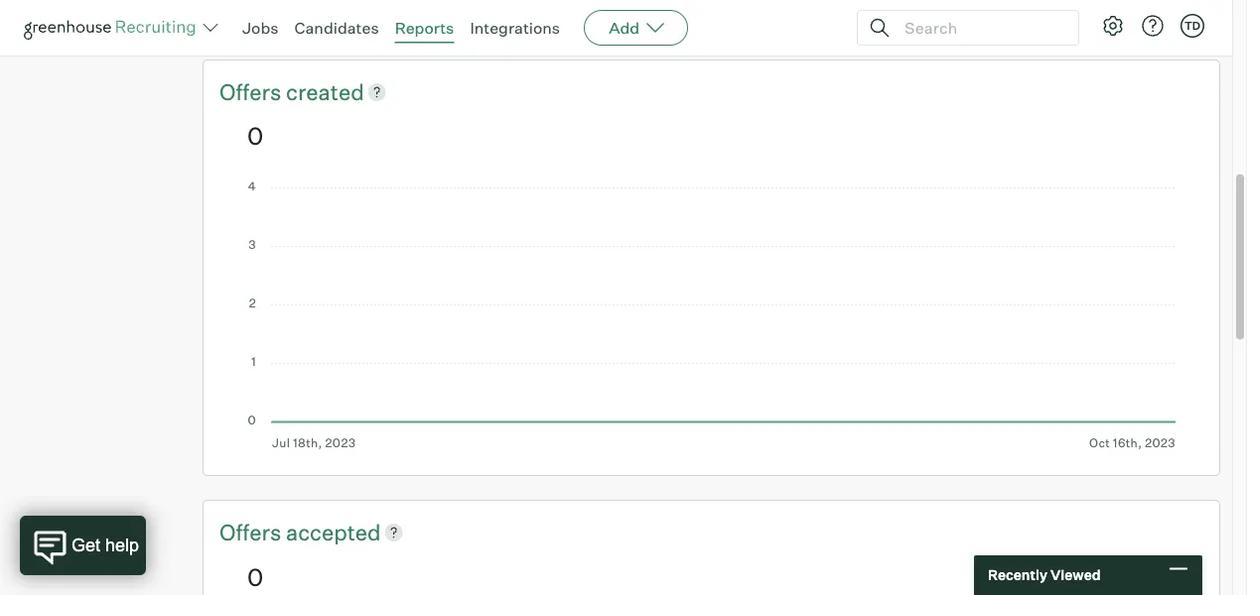 Task type: locate. For each thing, give the bounding box(es) containing it.
configure image
[[1102, 14, 1125, 38]]

created
[[286, 78, 364, 106]]

1 0 from the top
[[247, 122, 263, 152]]

jobs
[[242, 18, 279, 38]]

integrations
[[470, 18, 560, 38]]

td
[[1185, 19, 1201, 32]]

created link
[[286, 77, 364, 107]]

offers for accepted
[[220, 520, 286, 547]]

2 offers from the top
[[220, 520, 286, 547]]

0 vertical spatial 0
[[247, 122, 263, 152]]

1 offers from the top
[[220, 78, 286, 106]]

2 offers link from the top
[[220, 518, 286, 549]]

add
[[609, 18, 640, 38]]

offers
[[220, 78, 286, 106], [220, 520, 286, 547]]

0 vertical spatial offers
[[220, 78, 286, 106]]

offers link
[[220, 77, 286, 107], [220, 518, 286, 549]]

greenhouse recruiting image
[[24, 16, 203, 40]]

td button
[[1177, 10, 1209, 42]]

td button
[[1181, 14, 1205, 38]]

1 vertical spatial 0
[[247, 563, 263, 593]]

1 vertical spatial offers
[[220, 520, 286, 547]]

add button
[[584, 10, 689, 46]]

0 vertical spatial offers link
[[220, 77, 286, 107]]

viewed
[[1051, 567, 1101, 585]]

1 offers link from the top
[[220, 77, 286, 107]]

offers link for created
[[220, 77, 286, 107]]

jobs link
[[242, 18, 279, 38]]

1 vertical spatial offers link
[[220, 518, 286, 549]]

2 0 from the top
[[247, 563, 263, 593]]

candidates
[[295, 18, 379, 38]]

xychart image
[[247, 183, 1176, 451]]

0
[[247, 122, 263, 152], [247, 563, 263, 593]]



Task type: describe. For each thing, give the bounding box(es) containing it.
reports
[[395, 18, 454, 38]]

recently
[[988, 567, 1048, 585]]

integrations link
[[470, 18, 560, 38]]

candidates link
[[295, 18, 379, 38]]

accepted
[[286, 520, 381, 547]]

reports link
[[395, 18, 454, 38]]

offers link for accepted
[[220, 518, 286, 549]]

Search text field
[[900, 13, 1061, 42]]

recently viewed
[[988, 567, 1101, 585]]

offers for created
[[220, 78, 286, 106]]

accepted link
[[286, 518, 381, 549]]



Task type: vqa. For each thing, say whether or not it's contained in the screenshot.
Offers link corresponding to accepted
yes



